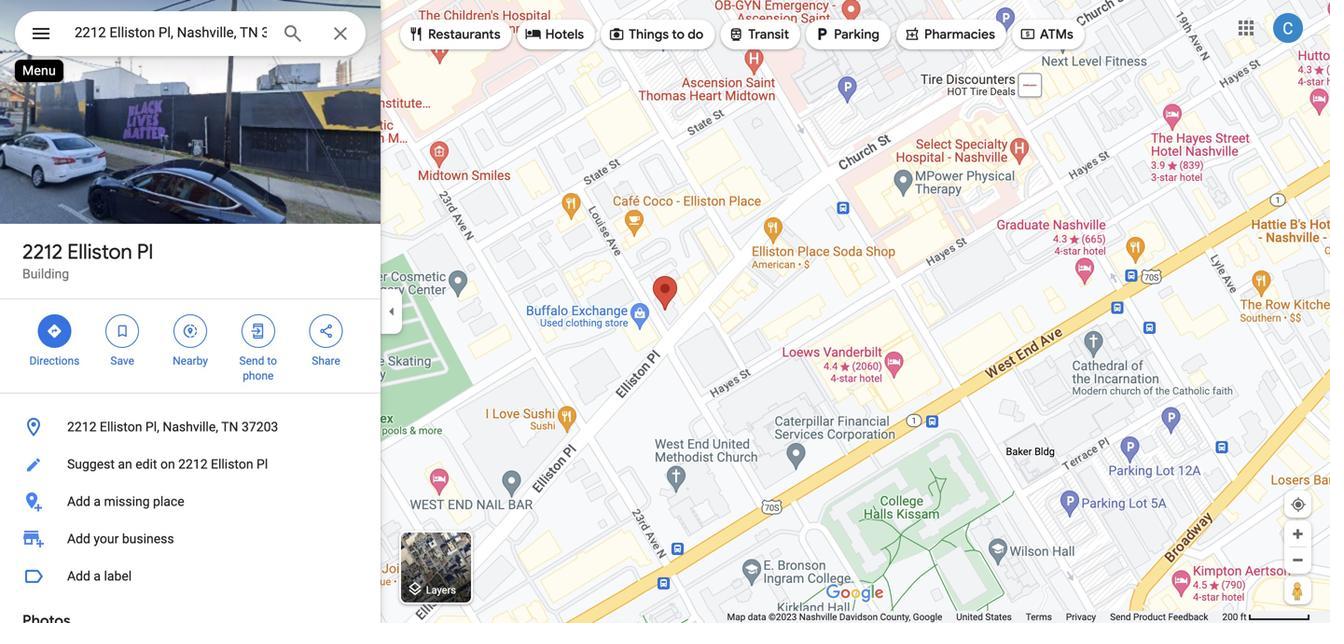 Task type: describe. For each thing, give the bounding box(es) containing it.
send for send product feedback
[[1110, 611, 1131, 623]]

add for add a label
[[67, 568, 90, 584]]

none field inside "2212 elliston pl, nashville, tn 37203" field
[[75, 21, 267, 44]]

 button
[[15, 11, 67, 60]]

suggest
[[67, 457, 115, 472]]

to inside  things to do
[[672, 26, 685, 43]]

add your business link
[[0, 520, 381, 558]]

 things to do
[[608, 24, 704, 44]]


[[250, 321, 267, 341]]


[[318, 321, 334, 341]]


[[30, 20, 52, 47]]

 atms
[[1019, 24, 1073, 44]]

actions for 2212 elliston pl region
[[0, 299, 381, 393]]

send product feedback button
[[1110, 611, 1208, 623]]

things
[[629, 26, 669, 43]]

ft
[[1240, 611, 1247, 623]]

united
[[956, 611, 983, 623]]

©2023
[[769, 611, 797, 623]]

on
[[160, 457, 175, 472]]

send for send to phone
[[239, 354, 264, 367]]


[[904, 24, 921, 44]]

parking
[[834, 26, 880, 43]]


[[1019, 24, 1036, 44]]

add for add your business
[[67, 531, 90, 547]]

a for label
[[94, 568, 101, 584]]

place
[[153, 494, 184, 509]]

data
[[748, 611, 766, 623]]

suggest an edit on 2212 elliston pl
[[67, 457, 268, 472]]

layers
[[426, 584, 456, 596]]

suggest an edit on 2212 elliston pl button
[[0, 446, 381, 483]]

united states button
[[956, 611, 1012, 623]]

united states
[[956, 611, 1012, 623]]

save
[[110, 354, 134, 367]]

nashville
[[799, 611, 837, 623]]

elliston for pl
[[67, 239, 132, 265]]

pharmacies
[[924, 26, 995, 43]]

add a missing place button
[[0, 483, 381, 520]]

2212 Elliston Pl, Nashville, TN 37203 field
[[15, 11, 366, 56]]


[[46, 321, 63, 341]]

2212 inside suggest an edit on 2212 elliston pl button
[[178, 457, 208, 472]]

directions
[[29, 354, 80, 367]]

 search field
[[15, 11, 366, 60]]

collapse side panel image
[[381, 301, 402, 322]]

send product feedback
[[1110, 611, 1208, 623]]

business
[[122, 531, 174, 547]]

show street view coverage image
[[1284, 576, 1311, 604]]

2212 elliston pl, nashville, tn 37203
[[67, 419, 278, 435]]

 pharmacies
[[904, 24, 995, 44]]


[[525, 24, 542, 44]]

 transit
[[728, 24, 789, 44]]


[[408, 24, 424, 44]]

add a label
[[67, 568, 132, 584]]

 parking
[[813, 24, 880, 44]]

label
[[104, 568, 132, 584]]

pl inside button
[[257, 457, 268, 472]]



Task type: vqa. For each thing, say whether or not it's contained in the screenshot.
the middle "Hall"
no



Task type: locate. For each thing, give the bounding box(es) containing it.
share
[[312, 354, 340, 367]]

 restaurants
[[408, 24, 501, 44]]

0 horizontal spatial 2212
[[22, 239, 63, 265]]

restaurants
[[428, 26, 501, 43]]

1 horizontal spatial 2212
[[67, 419, 96, 435]]

1 vertical spatial to
[[267, 354, 277, 367]]

send inside send to phone
[[239, 354, 264, 367]]

send left product
[[1110, 611, 1131, 623]]

pl inside 2212 elliston pl building
[[137, 239, 153, 265]]

a
[[94, 494, 101, 509], [94, 568, 101, 584]]

elliston
[[67, 239, 132, 265], [100, 419, 142, 435], [211, 457, 253, 472]]

0 horizontal spatial pl
[[137, 239, 153, 265]]

a left missing
[[94, 494, 101, 509]]

2212 inside 2212 elliston pl building
[[22, 239, 63, 265]]

hotels
[[545, 26, 584, 43]]

2212 up building
[[22, 239, 63, 265]]


[[608, 24, 625, 44]]

2 add from the top
[[67, 531, 90, 547]]

 hotels
[[525, 24, 584, 44]]

send inside button
[[1110, 611, 1131, 623]]

elliston down tn
[[211, 457, 253, 472]]

1 add from the top
[[67, 494, 90, 509]]

transit
[[748, 26, 789, 43]]

0 vertical spatial elliston
[[67, 239, 132, 265]]

to inside send to phone
[[267, 354, 277, 367]]

37203
[[242, 419, 278, 435]]


[[728, 24, 745, 44]]

pl,
[[145, 419, 159, 435]]

2 vertical spatial 2212
[[178, 457, 208, 472]]

map
[[727, 611, 745, 623]]

google
[[913, 611, 942, 623]]

2 a from the top
[[94, 568, 101, 584]]

county,
[[880, 611, 911, 623]]

map data ©2023 nashville davidson county, google
[[727, 611, 942, 623]]

to up phone
[[267, 354, 277, 367]]

2212 up suggest
[[67, 419, 96, 435]]

an
[[118, 457, 132, 472]]

1 vertical spatial add
[[67, 531, 90, 547]]

add down suggest
[[67, 494, 90, 509]]

2212 inside 2212 elliston pl, nashville, tn 37203 button
[[67, 419, 96, 435]]

tn
[[221, 419, 238, 435]]

0 vertical spatial a
[[94, 494, 101, 509]]

2212 elliston pl, nashville, tn 37203 button
[[0, 409, 381, 446]]

elliston inside 2212 elliston pl building
[[67, 239, 132, 265]]

1 a from the top
[[94, 494, 101, 509]]


[[114, 321, 131, 341]]

a for missing
[[94, 494, 101, 509]]

terms
[[1026, 611, 1052, 623]]

privacy button
[[1066, 611, 1096, 623]]

2212 for pl
[[22, 239, 63, 265]]

0 horizontal spatial send
[[239, 354, 264, 367]]

elliston up building
[[67, 239, 132, 265]]


[[182, 321, 199, 341]]

phone
[[243, 369, 274, 382]]

show your location image
[[1290, 496, 1307, 513]]

2 vertical spatial add
[[67, 568, 90, 584]]

davidson
[[839, 611, 878, 623]]

200 ft
[[1222, 611, 1247, 623]]

2212 right the on
[[178, 457, 208, 472]]

1 vertical spatial a
[[94, 568, 101, 584]]

2 horizontal spatial 2212
[[178, 457, 208, 472]]

send up phone
[[239, 354, 264, 367]]

footer
[[727, 611, 1222, 623]]

a left label
[[94, 568, 101, 584]]

footer inside google maps element
[[727, 611, 1222, 623]]

to left do
[[672, 26, 685, 43]]

elliston for pl,
[[100, 419, 142, 435]]

2212 for pl,
[[67, 419, 96, 435]]

1 horizontal spatial send
[[1110, 611, 1131, 623]]

0 vertical spatial send
[[239, 354, 264, 367]]

1 vertical spatial send
[[1110, 611, 1131, 623]]

0 horizontal spatial to
[[267, 354, 277, 367]]

do
[[688, 26, 704, 43]]

200 ft button
[[1222, 611, 1310, 623]]

add a missing place
[[67, 494, 184, 509]]

0 vertical spatial to
[[672, 26, 685, 43]]

states
[[985, 611, 1012, 623]]

0 vertical spatial 2212
[[22, 239, 63, 265]]

3 add from the top
[[67, 568, 90, 584]]

google maps element
[[0, 0, 1330, 623]]

1 vertical spatial elliston
[[100, 419, 142, 435]]

product
[[1133, 611, 1166, 623]]

2212 elliston pl building
[[22, 239, 153, 282]]

2212
[[22, 239, 63, 265], [67, 419, 96, 435], [178, 457, 208, 472]]

privacy
[[1066, 611, 1096, 623]]

feedback
[[1168, 611, 1208, 623]]

add for add a missing place
[[67, 494, 90, 509]]

add
[[67, 494, 90, 509], [67, 531, 90, 547], [67, 568, 90, 584]]

1 vertical spatial 2212
[[67, 419, 96, 435]]

200
[[1222, 611, 1238, 623]]

zoom in image
[[1291, 527, 1305, 541]]

2 vertical spatial elliston
[[211, 457, 253, 472]]

terms button
[[1026, 611, 1052, 623]]

add left "your"
[[67, 531, 90, 547]]

send to phone
[[239, 354, 277, 382]]

your
[[94, 531, 119, 547]]

to
[[672, 26, 685, 43], [267, 354, 277, 367]]

add your business
[[67, 531, 174, 547]]

pl
[[137, 239, 153, 265], [257, 457, 268, 472]]

building
[[22, 266, 69, 282]]

2212 elliston pl main content
[[0, 0, 381, 623]]

nearby
[[173, 354, 208, 367]]

1 horizontal spatial pl
[[257, 457, 268, 472]]

atms
[[1040, 26, 1073, 43]]

zoom out image
[[1291, 553, 1305, 567]]

missing
[[104, 494, 150, 509]]

0 vertical spatial pl
[[137, 239, 153, 265]]

nashville,
[[163, 419, 218, 435]]

edit
[[135, 457, 157, 472]]


[[813, 24, 830, 44]]

add left label
[[67, 568, 90, 584]]

0 vertical spatial add
[[67, 494, 90, 509]]

add a label button
[[0, 558, 381, 595]]

google account: cat marinescu  
(ecaterina.marinescu@adept.ai) image
[[1273, 13, 1303, 43]]

elliston left pl,
[[100, 419, 142, 435]]

None field
[[75, 21, 267, 44]]

footer containing map data ©2023 nashville davidson county, google
[[727, 611, 1222, 623]]

send
[[239, 354, 264, 367], [1110, 611, 1131, 623]]

1 horizontal spatial to
[[672, 26, 685, 43]]

1 vertical spatial pl
[[257, 457, 268, 472]]



